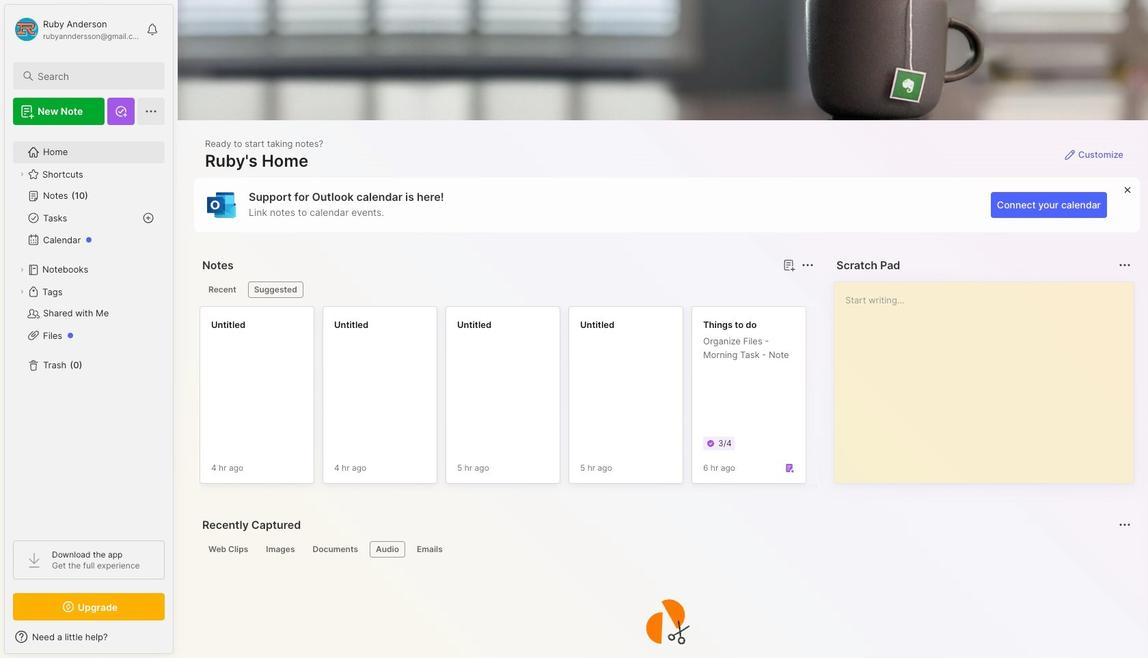 Task type: locate. For each thing, give the bounding box(es) containing it.
Account field
[[13, 16, 139, 43]]

0 horizontal spatial more actions field
[[798, 256, 818, 275]]

tab list
[[202, 282, 812, 298], [202, 541, 1129, 558]]

none search field inside main element
[[38, 68, 152, 84]]

tree
[[5, 133, 173, 528]]

tab
[[202, 282, 242, 298], [248, 282, 303, 298], [202, 541, 255, 558], [260, 541, 301, 558], [307, 541, 364, 558], [370, 541, 405, 558], [411, 541, 449, 558]]

None search field
[[38, 68, 152, 84]]

1 horizontal spatial more actions field
[[1116, 256, 1135, 275]]

1 more actions field from the left
[[798, 256, 818, 275]]

More actions field
[[798, 256, 818, 275], [1116, 256, 1135, 275]]

Start writing… text field
[[846, 282, 1133, 472]]

row group
[[200, 306, 1148, 492]]

click to collapse image
[[173, 633, 183, 649]]

1 vertical spatial tab list
[[202, 541, 1129, 558]]

0 vertical spatial tab list
[[202, 282, 812, 298]]



Task type: describe. For each thing, give the bounding box(es) containing it.
1 tab list from the top
[[202, 282, 812, 298]]

expand notebooks image
[[18, 266, 26, 274]]

expand tags image
[[18, 288, 26, 296]]

Search text field
[[38, 70, 152, 83]]

tree inside main element
[[5, 133, 173, 528]]

WHAT'S NEW field
[[5, 626, 173, 648]]

main element
[[0, 0, 178, 658]]

more actions image
[[800, 257, 816, 273]]

2 more actions field from the left
[[1116, 256, 1135, 275]]

2 tab list from the top
[[202, 541, 1129, 558]]

more actions image
[[1117, 257, 1133, 273]]



Task type: vqa. For each thing, say whether or not it's contained in the screenshot.
Expand Notebooks icon
yes



